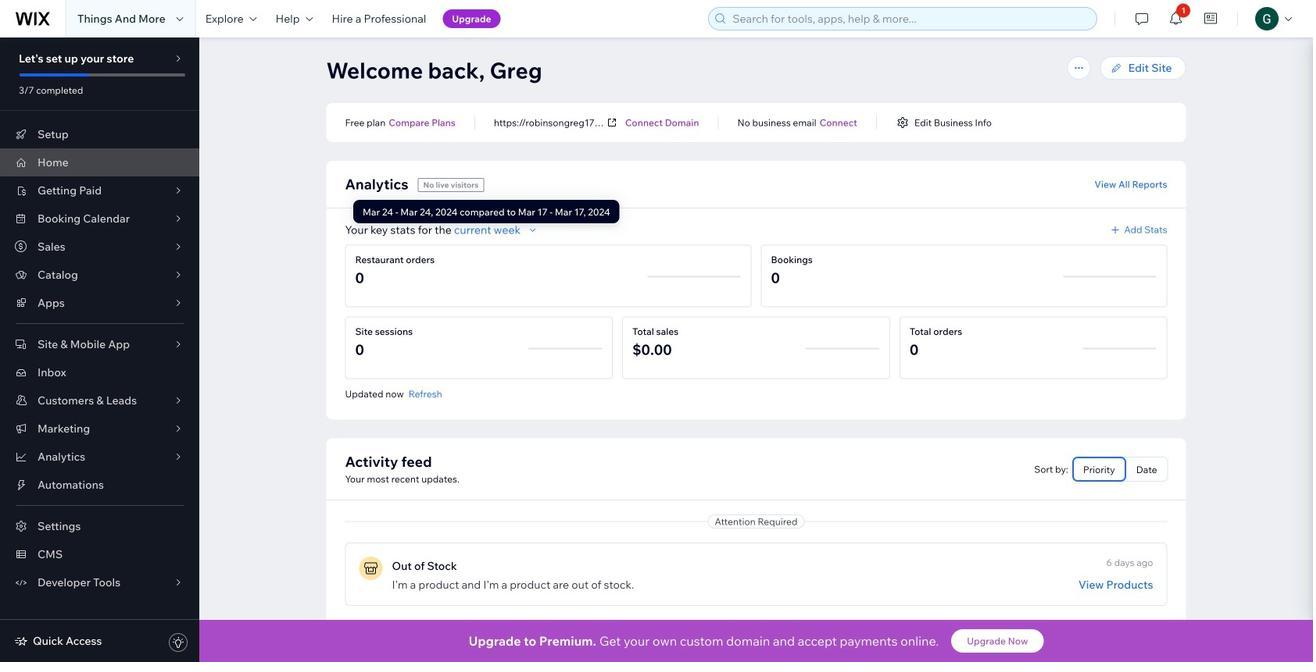 Task type: locate. For each thing, give the bounding box(es) containing it.
Search for tools, apps, help & more... field
[[728, 8, 1092, 30]]

sidebar element
[[0, 38, 199, 663]]



Task type: vqa. For each thing, say whether or not it's contained in the screenshot.
Sidebar element
yes



